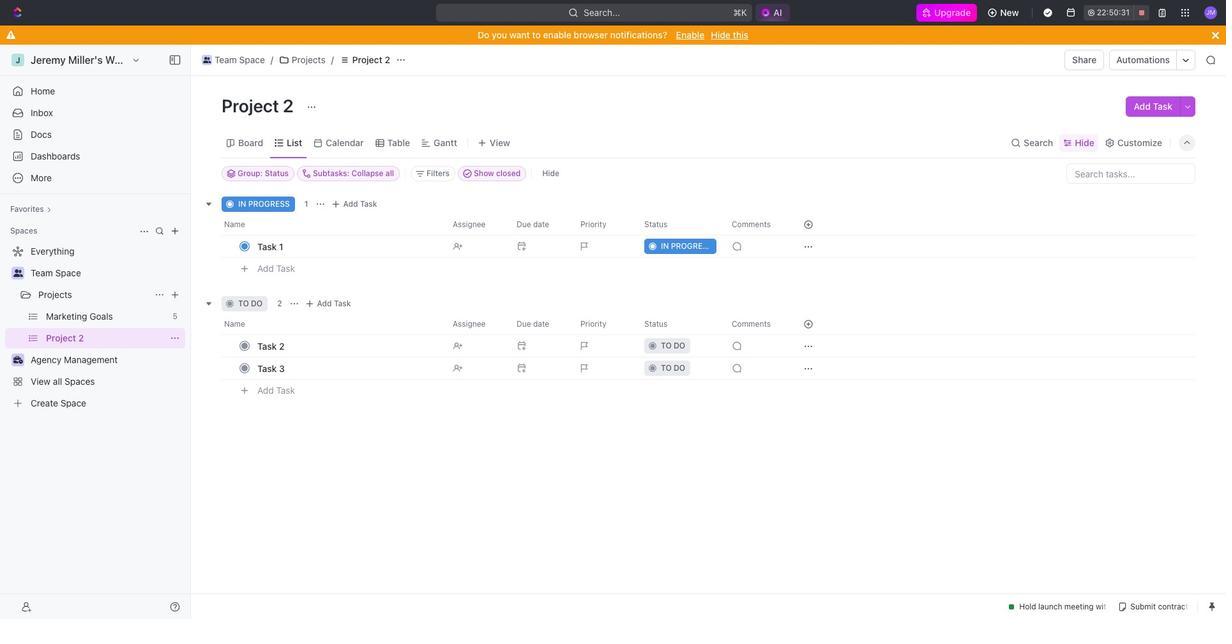 Task type: vqa. For each thing, say whether or not it's contained in the screenshot.
Team Space to the left
yes



Task type: describe. For each thing, give the bounding box(es) containing it.
marketing
[[46, 311, 87, 322]]

upgrade link
[[917, 4, 977, 22]]

task 3
[[257, 363, 285, 374]]

search
[[1024, 137, 1053, 148]]

marketing goals link
[[46, 307, 168, 327]]

goals
[[90, 311, 113, 322]]

do for task 2
[[674, 341, 685, 351]]

gantt link
[[431, 134, 457, 152]]

jeremy
[[31, 54, 66, 66]]

project 2 inside tree
[[46, 333, 84, 344]]

table
[[388, 137, 410, 148]]

task 2 link
[[254, 337, 443, 355]]

assignee for 1
[[453, 220, 486, 229]]

everything
[[31, 246, 75, 257]]

to do button for task 3
[[637, 357, 724, 380]]

home link
[[5, 81, 185, 102]]

to do button for task 2
[[637, 335, 724, 358]]

board link
[[236, 134, 263, 152]]

j
[[16, 55, 20, 65]]

0 vertical spatial space
[[239, 54, 265, 65]]

team inside tree
[[31, 268, 53, 279]]

create
[[31, 398, 58, 409]]

add task button down task 1
[[252, 261, 300, 277]]

hide button
[[537, 166, 565, 181]]

calendar link
[[323, 134, 364, 152]]

this
[[733, 29, 749, 40]]

status button for 1
[[637, 215, 724, 235]]

share button
[[1065, 50, 1105, 70]]

1 horizontal spatial projects link
[[276, 52, 329, 68]]

ai
[[774, 7, 782, 18]]

upgrade
[[935, 7, 971, 18]]

favorites button
[[5, 202, 57, 217]]

1 comments from the top
[[732, 220, 771, 229]]

inbox
[[31, 107, 53, 118]]

management
[[64, 355, 118, 365]]

0 vertical spatial project 2 link
[[336, 52, 393, 68]]

2 priority button from the top
[[573, 314, 637, 335]]

0 vertical spatial projects
[[292, 54, 326, 65]]

22:50:31
[[1097, 8, 1130, 17]]

to do for task 2
[[661, 341, 685, 351]]

docs link
[[5, 125, 185, 145]]

1 horizontal spatial project
[[222, 95, 279, 116]]

status for 2
[[645, 319, 668, 329]]

0 vertical spatial do
[[251, 299, 263, 309]]

agency management
[[31, 355, 118, 365]]

list
[[287, 137, 302, 148]]

2 vertical spatial space
[[61, 398, 86, 409]]

tree inside sidebar navigation
[[5, 241, 185, 414]]

hide button
[[1060, 134, 1099, 152]]

user group image inside team space link
[[203, 57, 211, 63]]

filters button
[[411, 166, 455, 181]]

business time image
[[13, 356, 23, 364]]

table link
[[385, 134, 410, 152]]

board
[[238, 137, 263, 148]]

dashboards link
[[5, 146, 185, 167]]

home
[[31, 86, 55, 96]]

calendar
[[326, 137, 364, 148]]

22:50:31 button
[[1084, 5, 1150, 20]]

1 name button from the top
[[222, 215, 445, 235]]

new
[[1000, 7, 1019, 18]]

group: status
[[238, 169, 289, 178]]

priority for second priority dropdown button from the top of the page
[[581, 319, 607, 329]]

show
[[474, 169, 494, 178]]

automations
[[1117, 54, 1170, 65]]

add for add task button below task 1
[[257, 263, 274, 274]]

due for 2
[[517, 319, 531, 329]]

1 / from the left
[[271, 54, 273, 65]]

1 horizontal spatial all
[[386, 169, 394, 178]]

share
[[1073, 54, 1097, 65]]

add task button down "task 3"
[[252, 383, 300, 399]]

filters
[[427, 169, 450, 178]]

task 1
[[257, 241, 283, 252]]

date for 1
[[533, 220, 549, 229]]

browser
[[574, 29, 608, 40]]

everything link
[[5, 241, 183, 262]]

list link
[[284, 134, 302, 152]]

notifications?
[[610, 29, 668, 40]]

enable
[[543, 29, 572, 40]]

favorites
[[10, 204, 44, 214]]

subtasks:
[[313, 169, 350, 178]]

1 vertical spatial team space link
[[31, 263, 183, 284]]

task 3 link
[[254, 359, 443, 378]]

jm button
[[1201, 3, 1221, 23]]

marketing goals
[[46, 311, 113, 322]]

more
[[31, 172, 52, 183]]

hide inside dropdown button
[[1075, 137, 1095, 148]]

view button
[[473, 134, 515, 152]]

add for add task button underneath "task 3"
[[257, 385, 274, 396]]

you
[[492, 29, 507, 40]]

task 1 link
[[254, 237, 443, 256]]

user group image inside tree
[[13, 270, 23, 277]]

want
[[510, 29, 530, 40]]

view all spaces link
[[5, 372, 183, 392]]

inbox link
[[5, 103, 185, 123]]

1 horizontal spatial project 2
[[222, 95, 298, 116]]

automations button
[[1110, 50, 1177, 70]]

more button
[[5, 168, 185, 188]]

0 vertical spatial 1
[[305, 199, 308, 209]]

date for 2
[[533, 319, 549, 329]]

enable
[[676, 29, 705, 40]]

in progress button
[[637, 235, 724, 258]]

add up task 2 link
[[317, 299, 332, 309]]

0 horizontal spatial progress
[[248, 199, 290, 209]]

0 horizontal spatial project 2 link
[[46, 328, 165, 349]]

show closed
[[474, 169, 521, 178]]

docs
[[31, 129, 52, 140]]

miller's
[[68, 54, 103, 66]]

customize
[[1118, 137, 1163, 148]]

add task button up customize
[[1126, 96, 1180, 117]]

0 vertical spatial hide
[[711, 29, 731, 40]]

in progress inside the in progress dropdown button
[[661, 241, 713, 251]]



Task type: locate. For each thing, give the bounding box(es) containing it.
1 name from the top
[[224, 220, 245, 229]]

add down task 1
[[257, 263, 274, 274]]

1 assignee from the top
[[453, 220, 486, 229]]

to do
[[238, 299, 263, 309], [661, 341, 685, 351], [661, 363, 685, 373]]

search button
[[1007, 134, 1057, 152]]

comments
[[732, 220, 771, 229], [732, 319, 771, 329]]

2 to do button from the top
[[637, 357, 724, 380]]

1 vertical spatial all
[[53, 376, 62, 387]]

0 horizontal spatial in
[[238, 199, 246, 209]]

in inside dropdown button
[[661, 241, 669, 251]]

1 vertical spatial due date
[[517, 319, 549, 329]]

0 vertical spatial due date button
[[509, 215, 573, 235]]

0 horizontal spatial team space
[[31, 268, 81, 279]]

0 horizontal spatial /
[[271, 54, 273, 65]]

in
[[238, 199, 246, 209], [661, 241, 669, 251]]

view inside button
[[490, 137, 510, 148]]

1 vertical spatial projects
[[38, 289, 72, 300]]

2 status button from the top
[[637, 314, 724, 335]]

2 horizontal spatial project
[[352, 54, 383, 65]]

all up create space
[[53, 376, 62, 387]]

0 horizontal spatial 1
[[279, 241, 283, 252]]

comments button
[[724, 215, 788, 235], [724, 314, 788, 335]]

workspace
[[105, 54, 158, 66]]

2 comments from the top
[[732, 319, 771, 329]]

0 vertical spatial comments button
[[724, 215, 788, 235]]

1 vertical spatial progress
[[671, 241, 713, 251]]

name
[[224, 220, 245, 229], [224, 319, 245, 329]]

collapse
[[352, 169, 384, 178]]

view up show closed
[[490, 137, 510, 148]]

gantt
[[434, 137, 457, 148]]

hide right closed
[[542, 169, 560, 178]]

sidebar navigation
[[0, 45, 194, 620]]

status button
[[637, 215, 724, 235], [637, 314, 724, 335]]

name button up task 2 link
[[222, 314, 445, 335]]

0 vertical spatial spaces
[[10, 226, 37, 236]]

search...
[[584, 7, 620, 18]]

date
[[533, 220, 549, 229], [533, 319, 549, 329]]

due
[[517, 220, 531, 229], [517, 319, 531, 329]]

view inside tree
[[31, 376, 51, 387]]

group:
[[238, 169, 263, 178]]

hide inside button
[[542, 169, 560, 178]]

0 vertical spatial status button
[[637, 215, 724, 235]]

assignee button for 2
[[445, 314, 509, 335]]

1 vertical spatial spaces
[[65, 376, 95, 387]]

closed
[[496, 169, 521, 178]]

1 vertical spatial user group image
[[13, 270, 23, 277]]

do
[[478, 29, 490, 40]]

view all spaces
[[31, 376, 95, 387]]

project 2
[[352, 54, 390, 65], [222, 95, 298, 116], [46, 333, 84, 344]]

team space inside tree
[[31, 268, 81, 279]]

1 vertical spatial name
[[224, 319, 245, 329]]

0 horizontal spatial view
[[31, 376, 51, 387]]

add down "task 3"
[[257, 385, 274, 396]]

name button up task 1 link at top
[[222, 215, 445, 235]]

0 vertical spatial view
[[490, 137, 510, 148]]

view up create
[[31, 376, 51, 387]]

0 vertical spatial name button
[[222, 215, 445, 235]]

1 vertical spatial name button
[[222, 314, 445, 335]]

add task down subtasks: collapse all
[[343, 199, 377, 209]]

1 horizontal spatial spaces
[[65, 376, 95, 387]]

1 vertical spatial comments
[[732, 319, 771, 329]]

1 vertical spatial priority
[[581, 319, 607, 329]]

due date
[[517, 220, 549, 229], [517, 319, 549, 329]]

agency
[[31, 355, 61, 365]]

space
[[239, 54, 265, 65], [55, 268, 81, 279], [61, 398, 86, 409]]

1 vertical spatial projects link
[[38, 285, 149, 305]]

0 horizontal spatial projects
[[38, 289, 72, 300]]

0 horizontal spatial spaces
[[10, 226, 37, 236]]

agency management link
[[31, 350, 183, 370]]

priority button
[[573, 215, 637, 235], [573, 314, 637, 335]]

ai button
[[756, 4, 790, 22]]

due date for 2
[[517, 319, 549, 329]]

jeremy miller's workspace, , element
[[11, 54, 24, 66]]

create space link
[[5, 393, 183, 414]]

view
[[490, 137, 510, 148], [31, 376, 51, 387]]

1 vertical spatial status
[[645, 220, 668, 229]]

team space link
[[199, 52, 268, 68], [31, 263, 183, 284]]

2 due from the top
[[517, 319, 531, 329]]

0 vertical spatial progress
[[248, 199, 290, 209]]

0 horizontal spatial hide
[[542, 169, 560, 178]]

view button
[[473, 128, 515, 158]]

add task button down subtasks: collapse all
[[328, 197, 382, 212]]

1 vertical spatial hide
[[1075, 137, 1095, 148]]

project inside tree
[[46, 333, 76, 344]]

0 vertical spatial in
[[238, 199, 246, 209]]

name for 2nd name dropdown button from the bottom of the page
[[224, 220, 245, 229]]

due date button for 2
[[509, 314, 573, 335]]

due date button
[[509, 215, 573, 235], [509, 314, 573, 335]]

spaces inside tree
[[65, 376, 95, 387]]

1 comments button from the top
[[724, 215, 788, 235]]

add up customize
[[1134, 101, 1151, 112]]

1 horizontal spatial view
[[490, 137, 510, 148]]

name down "group:"
[[224, 220, 245, 229]]

1 horizontal spatial hide
[[711, 29, 731, 40]]

task
[[1153, 101, 1173, 112], [360, 199, 377, 209], [257, 241, 277, 252], [276, 263, 295, 274], [334, 299, 351, 309], [257, 341, 277, 352], [257, 363, 277, 374], [276, 385, 295, 396]]

dashboards
[[31, 151, 80, 162]]

all inside tree
[[53, 376, 62, 387]]

1 vertical spatial to do
[[661, 341, 685, 351]]

assignee button
[[445, 215, 509, 235], [445, 314, 509, 335]]

0 vertical spatial assignee
[[453, 220, 486, 229]]

0 vertical spatial date
[[533, 220, 549, 229]]

due date for 1
[[517, 220, 549, 229]]

do for task 3
[[674, 363, 685, 373]]

1 vertical spatial due
[[517, 319, 531, 329]]

Search tasks... text field
[[1067, 164, 1195, 183]]

2 inside sidebar navigation
[[78, 333, 84, 344]]

tree containing everything
[[5, 241, 185, 414]]

0 vertical spatial team space link
[[199, 52, 268, 68]]

1 vertical spatial team
[[31, 268, 53, 279]]

hide left the this
[[711, 29, 731, 40]]

spaces down agency management
[[65, 376, 95, 387]]

1 vertical spatial view
[[31, 376, 51, 387]]

1 vertical spatial status button
[[637, 314, 724, 335]]

do you want to enable browser notifications? enable hide this
[[478, 29, 749, 40]]

1 assignee button from the top
[[445, 215, 509, 235]]

show closed button
[[458, 166, 527, 181]]

jm
[[1207, 8, 1216, 16]]

1 horizontal spatial team
[[215, 54, 237, 65]]

project
[[352, 54, 383, 65], [222, 95, 279, 116], [46, 333, 76, 344]]

0 vertical spatial to do
[[238, 299, 263, 309]]

0 vertical spatial user group image
[[203, 57, 211, 63]]

name button
[[222, 215, 445, 235], [222, 314, 445, 335]]

0 vertical spatial status
[[265, 169, 289, 178]]

1 horizontal spatial in
[[661, 241, 669, 251]]

add task for add task button on top of customize
[[1134, 101, 1173, 112]]

customize button
[[1101, 134, 1166, 152]]

/
[[271, 54, 273, 65], [331, 54, 334, 65]]

1 vertical spatial in
[[661, 241, 669, 251]]

projects
[[292, 54, 326, 65], [38, 289, 72, 300]]

0 horizontal spatial project
[[46, 333, 76, 344]]

1 vertical spatial date
[[533, 319, 549, 329]]

0 vertical spatial comments
[[732, 220, 771, 229]]

0 vertical spatial project 2
[[352, 54, 390, 65]]

1 date from the top
[[533, 220, 549, 229]]

add task down "task 3"
[[257, 385, 295, 396]]

status
[[265, 169, 289, 178], [645, 220, 668, 229], [645, 319, 668, 329]]

2 vertical spatial status
[[645, 319, 668, 329]]

add task up customize
[[1134, 101, 1173, 112]]

0 horizontal spatial user group image
[[13, 270, 23, 277]]

all
[[386, 169, 394, 178], [53, 376, 62, 387]]

2 vertical spatial to do
[[661, 363, 685, 373]]

1 inside task 1 link
[[279, 241, 283, 252]]

1 vertical spatial team space
[[31, 268, 81, 279]]

1 due date button from the top
[[509, 215, 573, 235]]

1 vertical spatial in progress
[[661, 241, 713, 251]]

1 horizontal spatial project 2 link
[[336, 52, 393, 68]]

1 vertical spatial due date button
[[509, 314, 573, 335]]

add task up task 2 link
[[317, 299, 351, 309]]

assignee for 2
[[453, 319, 486, 329]]

2 vertical spatial do
[[674, 363, 685, 373]]

1 horizontal spatial team space
[[215, 54, 265, 65]]

name right 5
[[224, 319, 245, 329]]

0 horizontal spatial team
[[31, 268, 53, 279]]

due for 1
[[517, 220, 531, 229]]

view for view
[[490, 137, 510, 148]]

2 due date button from the top
[[509, 314, 573, 335]]

1 status button from the top
[[637, 215, 724, 235]]

0 vertical spatial assignee button
[[445, 215, 509, 235]]

create space
[[31, 398, 86, 409]]

projects inside tree
[[38, 289, 72, 300]]

priority for 1st priority dropdown button from the top of the page
[[581, 220, 607, 229]]

1 vertical spatial priority button
[[573, 314, 637, 335]]

⌘k
[[734, 7, 748, 18]]

in progress
[[238, 199, 290, 209], [661, 241, 713, 251]]

0 horizontal spatial projects link
[[38, 285, 149, 305]]

status button for 2
[[637, 314, 724, 335]]

all right collapse
[[386, 169, 394, 178]]

add task down task 1
[[257, 263, 295, 274]]

user group image
[[203, 57, 211, 63], [13, 270, 23, 277]]

due date button for 1
[[509, 215, 573, 235]]

1 due date from the top
[[517, 220, 549, 229]]

priority
[[581, 220, 607, 229], [581, 319, 607, 329]]

0 vertical spatial team
[[215, 54, 237, 65]]

add
[[1134, 101, 1151, 112], [343, 199, 358, 209], [257, 263, 274, 274], [317, 299, 332, 309], [257, 385, 274, 396]]

2 vertical spatial project 2
[[46, 333, 84, 344]]

hide
[[711, 29, 731, 40], [1075, 137, 1095, 148], [542, 169, 560, 178]]

1 priority button from the top
[[573, 215, 637, 235]]

status for 1
[[645, 220, 668, 229]]

1 vertical spatial 1
[[279, 241, 283, 252]]

add task button
[[1126, 96, 1180, 117], [328, 197, 382, 212], [252, 261, 300, 277], [302, 296, 356, 312], [252, 383, 300, 399]]

add task button up task 2 link
[[302, 296, 356, 312]]

0 vertical spatial projects link
[[276, 52, 329, 68]]

1 priority from the top
[[581, 220, 607, 229]]

1 to do button from the top
[[637, 335, 724, 358]]

0 horizontal spatial in progress
[[238, 199, 290, 209]]

tree
[[5, 241, 185, 414]]

1 vertical spatial space
[[55, 268, 81, 279]]

2 assignee button from the top
[[445, 314, 509, 335]]

1 due from the top
[[517, 220, 531, 229]]

1 vertical spatial project 2 link
[[46, 328, 165, 349]]

2 comments button from the top
[[724, 314, 788, 335]]

new button
[[983, 3, 1027, 23]]

1 vertical spatial assignee button
[[445, 314, 509, 335]]

2 date from the top
[[533, 319, 549, 329]]

1 vertical spatial assignee
[[453, 319, 486, 329]]

2 horizontal spatial hide
[[1075, 137, 1095, 148]]

1 horizontal spatial in progress
[[661, 241, 713, 251]]

2 name button from the top
[[222, 314, 445, 335]]

5
[[173, 312, 178, 321]]

0 vertical spatial priority button
[[573, 215, 637, 235]]

add task for add task button below task 1
[[257, 263, 295, 274]]

3
[[279, 363, 285, 374]]

2 assignee from the top
[[453, 319, 486, 329]]

to do for task 3
[[661, 363, 685, 373]]

subtasks: collapse all
[[313, 169, 394, 178]]

hide right search
[[1075, 137, 1095, 148]]

2 vertical spatial hide
[[542, 169, 560, 178]]

1 vertical spatial comments button
[[724, 314, 788, 335]]

add down subtasks: collapse all
[[343, 199, 358, 209]]

add for add task button on top of customize
[[1134, 101, 1151, 112]]

0 vertical spatial project
[[352, 54, 383, 65]]

2 priority from the top
[[581, 319, 607, 329]]

0 vertical spatial due date
[[517, 220, 549, 229]]

project 2 link
[[336, 52, 393, 68], [46, 328, 165, 349]]

0 vertical spatial in progress
[[238, 199, 290, 209]]

0 vertical spatial name
[[224, 220, 245, 229]]

spaces down favorites
[[10, 226, 37, 236]]

name for first name dropdown button from the bottom
[[224, 319, 245, 329]]

task 2
[[257, 341, 285, 352]]

1 horizontal spatial team space link
[[199, 52, 268, 68]]

view for view all spaces
[[31, 376, 51, 387]]

1 vertical spatial project
[[222, 95, 279, 116]]

0 vertical spatial due
[[517, 220, 531, 229]]

2 name from the top
[[224, 319, 245, 329]]

1 horizontal spatial user group image
[[203, 57, 211, 63]]

add task for add task button underneath "task 3"
[[257, 385, 295, 396]]

assignee button for 1
[[445, 215, 509, 235]]

2 horizontal spatial project 2
[[352, 54, 390, 65]]

2 due date from the top
[[517, 319, 549, 329]]

2 / from the left
[[331, 54, 334, 65]]

progress inside dropdown button
[[671, 241, 713, 251]]

1 vertical spatial project 2
[[222, 95, 298, 116]]

jeremy miller's workspace
[[31, 54, 158, 66]]



